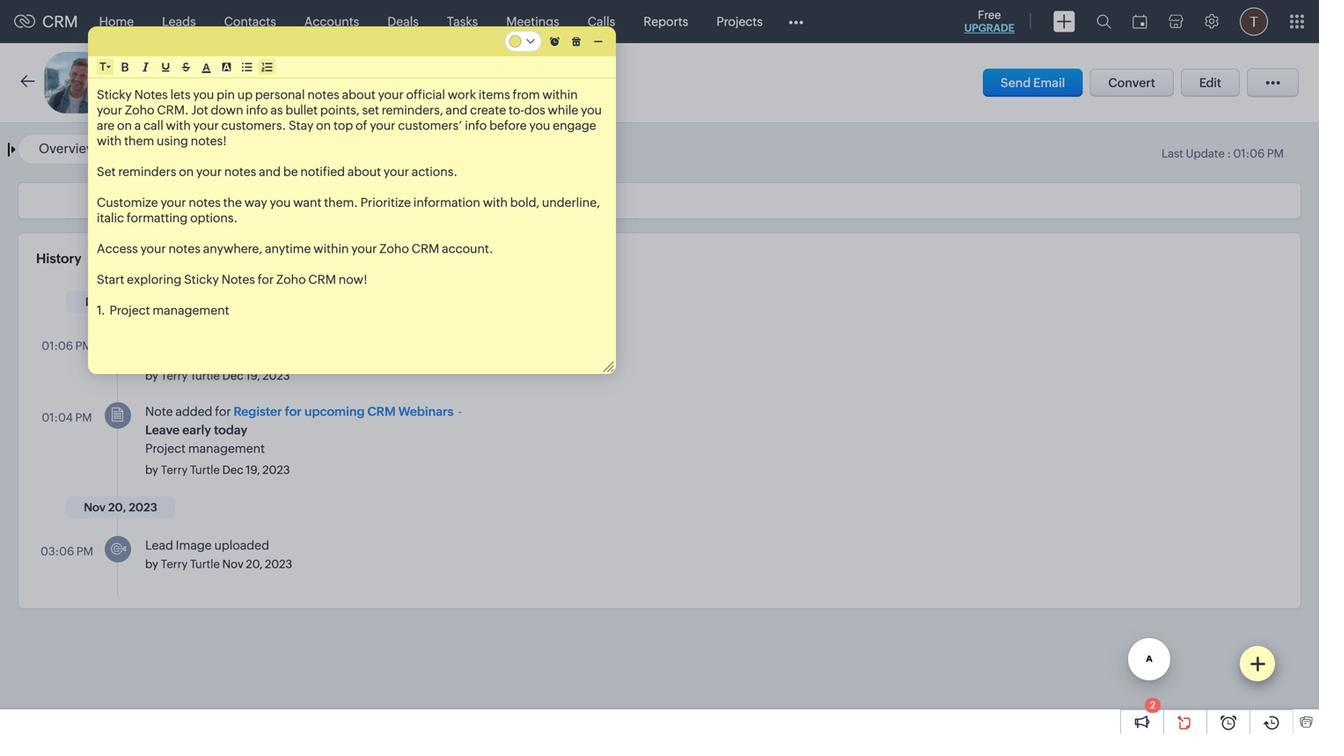 Task type: vqa. For each thing, say whether or not it's contained in the screenshot.
SIGNALS image
no



Task type: locate. For each thing, give the bounding box(es) containing it.
0 vertical spatial turtle
[[190, 369, 220, 383]]

for for notes
[[258, 272, 274, 287]]

way
[[244, 195, 267, 210]]

with down are
[[97, 134, 122, 148]]

1 vertical spatial sticky
[[184, 272, 219, 287]]

sticky down the anywhere,
[[184, 272, 219, 287]]

1 vertical spatial 01:06
[[42, 339, 73, 353]]

your up the notes! in the left top of the page
[[193, 118, 219, 132]]

01:04
[[42, 411, 73, 424]]

meetings
[[506, 15, 560, 29]]

about for notes
[[342, 88, 376, 102]]

None field
[[99, 60, 111, 74]]

2 horizontal spatial for
[[285, 405, 302, 419]]

free
[[978, 8, 1001, 22]]

0 horizontal spatial sticky
[[97, 88, 132, 102]]

1 vertical spatial project
[[145, 441, 186, 456]]

management down exploring
[[153, 303, 229, 317]]

them.
[[324, 195, 358, 210]]

crm link
[[14, 13, 78, 31]]

1 vertical spatial 19,
[[246, 464, 260, 477]]

free upgrade
[[965, 8, 1015, 34]]

down
[[211, 103, 244, 117]]

dec
[[222, 369, 244, 383], [222, 464, 244, 477]]

0 vertical spatial -
[[343, 76, 348, 91]]

project management
[[110, 303, 229, 317]]

by up note
[[145, 369, 158, 383]]

2 vertical spatial terry
[[161, 558, 188, 571]]

contacts
[[224, 15, 276, 29]]

0 vertical spatial and
[[446, 103, 468, 117]]

0 vertical spatial 19,
[[246, 369, 260, 383]]

terry down the lead
[[161, 558, 188, 571]]

for down anytime
[[258, 272, 274, 287]]

today
[[214, 423, 247, 437]]

start exploring sticky notes for zoho crm now!
[[97, 272, 368, 287]]

for for register
[[285, 405, 302, 419]]

by down leave
[[145, 464, 158, 477]]

notes up options.
[[189, 195, 221, 210]]

0 vertical spatial zoho
[[125, 103, 155, 117]]

and down work
[[446, 103, 468, 117]]

1 horizontal spatial sticky
[[184, 272, 219, 287]]

within up now!
[[314, 242, 349, 256]]

email
[[1034, 76, 1066, 90]]

project down start
[[110, 303, 150, 317]]

and left the be
[[259, 165, 281, 179]]

2 horizontal spatial zoho
[[380, 242, 409, 256]]

anywhere,
[[203, 242, 262, 256]]

1 dec from the top
[[222, 369, 244, 383]]

2 dec from the top
[[222, 464, 244, 477]]

turtle down early
[[190, 464, 220, 477]]

management inside note added for register for upcoming crm webinars - leave early today project management by terry turtle dec 19, 2023
[[188, 441, 265, 456]]

actions.
[[412, 165, 458, 179]]

management down today
[[188, 441, 265, 456]]

calendar image
[[1133, 15, 1148, 29]]

customize your notes the way you want them. prioritize information with bold, underline, italic formatting options.
[[97, 195, 603, 225]]

be
[[283, 165, 298, 179]]

terry down leave
[[161, 464, 188, 477]]

0 vertical spatial project
[[110, 303, 150, 317]]

0 vertical spatial with
[[166, 118, 191, 132]]

info up customers.
[[246, 103, 268, 117]]

2 by from the top
[[145, 464, 158, 477]]

crm left webinars
[[368, 405, 396, 419]]

2 vertical spatial 2023
[[265, 558, 292, 571]]

info down create
[[465, 118, 487, 132]]

bullet
[[286, 103, 318, 117]]

1 horizontal spatial on
[[179, 165, 194, 179]]

0 vertical spatial management
[[153, 303, 229, 317]]

notes up crm.
[[134, 88, 168, 102]]

notes
[[308, 88, 340, 102], [224, 165, 256, 179], [189, 195, 221, 210], [169, 242, 201, 256]]

pm up 01:04 pm
[[75, 339, 92, 353]]

-
[[343, 76, 348, 91], [458, 405, 462, 419]]

you up 'engage'
[[581, 103, 602, 117]]

pm right 03:06
[[76, 545, 93, 558]]

1 vertical spatial terry
[[161, 464, 188, 477]]

terry
[[161, 369, 188, 383], [161, 464, 188, 477], [161, 558, 188, 571]]

1 vertical spatial info
[[465, 118, 487, 132]]

1 horizontal spatial info
[[465, 118, 487, 132]]

01:04 pm
[[42, 411, 92, 424]]

with left bold,
[[483, 195, 508, 210]]

01:06 up 01:04
[[42, 339, 73, 353]]

0 horizontal spatial with
[[97, 134, 122, 148]]

notes inside the sticky notes lets you pin up personal notes about your official work items from within your zoho crm. jot down info as bullet points, set reminders, and create to-dos while you are on a call with your customers. stay on top of your customers' info before you engage with them using notes!
[[134, 88, 168, 102]]

2023 up register
[[263, 369, 290, 383]]

your
[[378, 88, 404, 102], [97, 103, 122, 117], [193, 118, 219, 132], [370, 118, 396, 132], [196, 165, 222, 179], [384, 165, 409, 179], [161, 195, 186, 210], [140, 242, 166, 256], [352, 242, 377, 256]]

reminders
[[118, 165, 176, 179]]

items
[[479, 88, 510, 102]]

1 horizontal spatial and
[[446, 103, 468, 117]]

1 vertical spatial 2023
[[263, 464, 290, 477]]

profile image
[[1240, 7, 1269, 36]]

you up jot
[[193, 88, 214, 102]]

for right register
[[285, 405, 302, 419]]

1 vertical spatial by
[[145, 464, 158, 477]]

notes up the
[[224, 165, 256, 179]]

1 19, from the top
[[246, 369, 260, 383]]

about up prioritize
[[348, 165, 381, 179]]

notes up points,
[[308, 88, 340, 102]]

register for upcoming crm webinars link
[[234, 405, 454, 419]]

1 vertical spatial management
[[188, 441, 265, 456]]

pm right 01:04
[[75, 411, 92, 424]]

send email button
[[984, 69, 1083, 97]]

2 vertical spatial by
[[145, 558, 158, 571]]

2 19, from the top
[[246, 464, 260, 477]]

you right way
[[270, 195, 291, 210]]

project inside note added for register for upcoming crm webinars - leave early today project management by terry turtle dec 19, 2023
[[145, 441, 186, 456]]

2023 inside note added for register for upcoming crm webinars - leave early today project management by terry turtle dec 19, 2023
[[263, 464, 290, 477]]

- up points,
[[343, 76, 348, 91]]

1 vertical spatial turtle
[[190, 464, 220, 477]]

2 vertical spatial turtle
[[190, 558, 220, 571]]

notes inside the customize your notes the way you want them. prioritize information with bold, underline, italic formatting options.
[[189, 195, 221, 210]]

of
[[356, 118, 368, 132]]

2023 inside lead image uploaded by terry turtle nov 20, 2023
[[265, 558, 292, 571]]

1 horizontal spatial for
[[258, 272, 274, 287]]

3 turtle from the top
[[190, 558, 220, 571]]

2 horizontal spatial with
[[483, 195, 508, 210]]

1 vertical spatial and
[[259, 165, 281, 179]]

- inside 'mr. michael ruta (sample) - buckley miller & wright'
[[343, 76, 348, 91]]

19, down today
[[246, 464, 260, 477]]

terry inside lead image uploaded by terry turtle nov 20, 2023
[[161, 558, 188, 571]]

upcoming
[[305, 405, 365, 419]]

0 horizontal spatial 01:06
[[42, 339, 73, 353]]

1 vertical spatial -
[[458, 405, 462, 419]]

info
[[246, 103, 268, 117], [465, 118, 487, 132]]

prioritize
[[361, 195, 411, 210]]

terry up note
[[161, 369, 188, 383]]

for up today
[[215, 405, 231, 419]]

0 vertical spatial dec
[[222, 369, 244, 383]]

1 horizontal spatial within
[[543, 88, 578, 102]]

on left a
[[117, 118, 132, 132]]

- right webinars
[[458, 405, 462, 419]]

19,
[[246, 369, 260, 383], [246, 464, 260, 477]]

on down using on the left top of page
[[179, 165, 194, 179]]

1 vertical spatial within
[[314, 242, 349, 256]]

jot
[[191, 103, 208, 117]]

0 vertical spatial sticky
[[97, 88, 132, 102]]

01:06
[[1234, 147, 1265, 160], [42, 339, 73, 353]]

turtle up added
[[190, 369, 220, 383]]

create
[[470, 103, 506, 117]]

2 vertical spatial with
[[483, 195, 508, 210]]

crm left the account.
[[412, 242, 440, 256]]

you down 'dos'
[[530, 118, 551, 132]]

2 turtle from the top
[[190, 464, 220, 477]]

them
[[124, 134, 154, 148]]

are
[[97, 118, 115, 132]]

0 vertical spatial terry
[[161, 369, 188, 383]]

home link
[[85, 0, 148, 43]]

bold,
[[510, 195, 540, 210]]

note
[[145, 405, 173, 419]]

about up set
[[342, 88, 376, 102]]

1 horizontal spatial -
[[458, 405, 462, 419]]

mr.
[[119, 72, 147, 92]]

0 horizontal spatial on
[[117, 118, 132, 132]]

early
[[182, 423, 211, 437]]

zoho down anytime
[[276, 272, 306, 287]]

0 horizontal spatial within
[[314, 242, 349, 256]]

access
[[97, 242, 138, 256]]

convert
[[1109, 76, 1156, 90]]

points,
[[320, 103, 360, 117]]

0 vertical spatial notes
[[134, 88, 168, 102]]

your up now!
[[352, 242, 377, 256]]

pm right :
[[1268, 147, 1284, 160]]

by down the lead
[[145, 558, 158, 571]]

1 vertical spatial notes
[[222, 272, 255, 287]]

3 by from the top
[[145, 558, 158, 571]]

top
[[334, 118, 353, 132]]

2023
[[263, 369, 290, 383], [263, 464, 290, 477], [265, 558, 292, 571]]

with
[[166, 118, 191, 132], [97, 134, 122, 148], [483, 195, 508, 210]]

sticky
[[97, 88, 132, 102], [184, 272, 219, 287]]

notes down formatting
[[169, 242, 201, 256]]

0 horizontal spatial -
[[343, 76, 348, 91]]

by inside note added for register for upcoming crm webinars - leave early today project management by terry turtle dec 19, 2023
[[145, 464, 158, 477]]

zoho up a
[[125, 103, 155, 117]]

2
[[1151, 700, 1156, 711]]

notes down the anywhere,
[[222, 272, 255, 287]]

0 vertical spatial within
[[543, 88, 578, 102]]

management
[[153, 303, 229, 317], [188, 441, 265, 456]]

within up while
[[543, 88, 578, 102]]

3 terry from the top
[[161, 558, 188, 571]]

lets
[[170, 88, 191, 102]]

zoho
[[125, 103, 155, 117], [380, 242, 409, 256], [276, 272, 306, 287]]

on left top
[[316, 118, 331, 132]]

1 vertical spatial dec
[[222, 464, 244, 477]]

turtle inside lead image uploaded by terry turtle nov 20, 2023
[[190, 558, 220, 571]]

19, up register
[[246, 369, 260, 383]]

about inside the sticky notes lets you pin up personal notes about your official work items from within your zoho crm. jot down info as bullet points, set reminders, and create to-dos while you are on a call with your customers. stay on top of your customers' info before you engage with them using notes!
[[342, 88, 376, 102]]

turtle inside note added for register for upcoming crm webinars - leave early today project management by terry turtle dec 19, 2023
[[190, 464, 220, 477]]

0 horizontal spatial notes
[[134, 88, 168, 102]]

dec up register
[[222, 369, 244, 383]]

project down leave
[[145, 441, 186, 456]]

call
[[144, 118, 164, 132]]

0 vertical spatial about
[[342, 88, 376, 102]]

zoho inside the sticky notes lets you pin up personal notes about your official work items from within your zoho crm. jot down info as bullet points, set reminders, and create to-dos while you are on a call with your customers. stay on top of your customers' info before you engage with them using notes!
[[125, 103, 155, 117]]

create menu element
[[1043, 0, 1086, 43]]

reminders,
[[382, 103, 443, 117]]

0 horizontal spatial zoho
[[125, 103, 155, 117]]

zoho down prioritize
[[380, 242, 409, 256]]

0 vertical spatial 01:06
[[1234, 147, 1265, 160]]

01:06 right :
[[1234, 147, 1265, 160]]

2023 down register
[[263, 464, 290, 477]]

with inside the customize your notes the way you want them. prioritize information with bold, underline, italic formatting options.
[[483, 195, 508, 210]]

miller
[[401, 76, 435, 91]]

0 vertical spatial info
[[246, 103, 268, 117]]

buckley
[[350, 76, 399, 91]]

1 terry from the top
[[161, 369, 188, 383]]

history
[[36, 251, 82, 266]]

2 vertical spatial zoho
[[276, 272, 306, 287]]

1 vertical spatial about
[[348, 165, 381, 179]]

dec down today
[[222, 464, 244, 477]]

:
[[1228, 147, 1231, 160]]

2023 right 20, in the bottom left of the page
[[265, 558, 292, 571]]

turtle down image
[[190, 558, 220, 571]]

0 vertical spatial by
[[145, 369, 158, 383]]

2 terry from the top
[[161, 464, 188, 477]]

michael
[[151, 72, 217, 92]]

with down crm.
[[166, 118, 191, 132]]

your up formatting
[[161, 195, 186, 210]]

sticky up are
[[97, 88, 132, 102]]



Task type: describe. For each thing, give the bounding box(es) containing it.
overview link
[[39, 141, 97, 156]]

webinars
[[399, 405, 454, 419]]

1 vertical spatial with
[[97, 134, 122, 148]]

italic
[[97, 211, 124, 225]]

1 vertical spatial zoho
[[380, 242, 409, 256]]

formatting
[[127, 211, 188, 225]]

your down the notes! in the left top of the page
[[196, 165, 222, 179]]

1 horizontal spatial 01:06
[[1234, 147, 1265, 160]]

notified
[[301, 165, 345, 179]]

minimize image
[[594, 40, 603, 43]]

about for notified
[[348, 165, 381, 179]]

calls
[[588, 15, 616, 29]]

your inside the customize your notes the way you want them. prioritize information with bold, underline, italic formatting options.
[[161, 195, 186, 210]]

access your notes anywhere, anytime within your zoho crm account.
[[97, 242, 493, 256]]

underline,
[[542, 195, 600, 210]]

you inside the customize your notes the way you want them. prioritize information with bold, underline, italic formatting options.
[[270, 195, 291, 210]]

calls link
[[574, 0, 630, 43]]

your up exploring
[[140, 242, 166, 256]]

01:06 pm
[[42, 339, 92, 353]]

set
[[97, 165, 116, 179]]

19, inside note added for register for upcoming crm webinars - leave early today project management by terry turtle dec 19, 2023
[[246, 464, 260, 477]]

tasks link
[[433, 0, 492, 43]]

reports
[[644, 15, 689, 29]]

dec inside note added for register for upcoming crm webinars - leave early today project management by terry turtle dec 19, 2023
[[222, 464, 244, 477]]

contacts link
[[210, 0, 290, 43]]

while
[[548, 103, 579, 117]]

your up prioritize
[[384, 165, 409, 179]]

upgrade
[[965, 22, 1015, 34]]

by terry turtle dec 19, 2023
[[145, 369, 290, 383]]

03:06
[[40, 545, 74, 558]]

up
[[238, 88, 253, 102]]

1 horizontal spatial with
[[166, 118, 191, 132]]

note added for register for upcoming crm webinars - leave early today project management by terry turtle dec 19, 2023
[[145, 405, 462, 477]]

1 turtle from the top
[[190, 369, 220, 383]]

0 vertical spatial 2023
[[263, 369, 290, 383]]

exploring
[[127, 272, 182, 287]]

the
[[223, 195, 242, 210]]

anytime
[[265, 242, 311, 256]]

last update : 01:06 pm
[[1162, 147, 1284, 160]]

projects link
[[703, 0, 777, 43]]

0 horizontal spatial and
[[259, 165, 281, 179]]

edit
[[1200, 76, 1222, 90]]

(sample)
[[263, 72, 340, 92]]

accounts link
[[290, 0, 374, 43]]

within inside the sticky notes lets you pin up personal notes about your official work items from within your zoho crm. jot down info as bullet points, set reminders, and create to-dos while you are on a call with your customers. stay on top of your customers' info before you engage with them using notes!
[[543, 88, 578, 102]]

deals link
[[374, 0, 433, 43]]

timeline link
[[135, 141, 187, 156]]

&
[[438, 76, 448, 91]]

search image
[[1097, 14, 1112, 29]]

search element
[[1086, 0, 1122, 43]]

send email
[[1001, 76, 1066, 90]]

20,
[[246, 558, 263, 571]]

account.
[[442, 242, 493, 256]]

tasks
[[447, 15, 478, 29]]

last
[[1162, 147, 1184, 160]]

your down set
[[370, 118, 396, 132]]

notes inside the sticky notes lets you pin up personal notes about your official work items from within your zoho crm. jot down info as bullet points, set reminders, and create to-dos while you are on a call with your customers. stay on top of your customers' info before you engage with them using notes!
[[308, 88, 340, 102]]

ruta
[[221, 72, 260, 92]]

register
[[234, 405, 282, 419]]

1 by from the top
[[145, 369, 158, 383]]

a
[[135, 118, 141, 132]]

crm left home "link"
[[42, 13, 78, 31]]

and inside the sticky notes lets you pin up personal notes about your official work items from within your zoho crm. jot down info as bullet points, set reminders, and create to-dos while you are on a call with your customers. stay on top of your customers' info before you engage with them using notes!
[[446, 103, 468, 117]]

mr. michael ruta (sample) - buckley miller & wright
[[119, 72, 492, 92]]

from
[[513, 88, 540, 102]]

start
[[97, 272, 124, 287]]

1 horizontal spatial notes
[[222, 272, 255, 287]]

pm for lead image uploaded
[[76, 545, 93, 558]]

pm for by
[[75, 339, 92, 353]]

edit button
[[1181, 69, 1240, 97]]

personal
[[255, 88, 305, 102]]

create menu image
[[1054, 11, 1076, 32]]

set reminders on your notes and be notified about your actions.
[[97, 165, 458, 179]]

deals
[[388, 15, 419, 29]]

using
[[157, 134, 188, 148]]

overview
[[39, 141, 97, 156]]

options.
[[190, 211, 238, 225]]

profile element
[[1230, 0, 1279, 43]]

to-
[[509, 103, 524, 117]]

convert button
[[1090, 69, 1174, 97]]

sticky inside the sticky notes lets you pin up personal notes about your official work items from within your zoho crm. jot down info as bullet points, set reminders, and create to-dos while you are on a call with your customers. stay on top of your customers' info before you engage with them using notes!
[[97, 88, 132, 102]]

0 horizontal spatial info
[[246, 103, 268, 117]]

nov
[[222, 558, 244, 571]]

pm for note added for
[[75, 411, 92, 424]]

your up are
[[97, 103, 122, 117]]

accounts
[[304, 15, 359, 29]]

image
[[176, 538, 212, 552]]

send
[[1001, 76, 1031, 90]]

official
[[406, 88, 445, 102]]

2 horizontal spatial on
[[316, 118, 331, 132]]

information
[[414, 195, 481, 210]]

added
[[176, 405, 213, 419]]

stay
[[289, 118, 314, 132]]

leads link
[[148, 0, 210, 43]]

delete image
[[572, 37, 581, 46]]

0 horizontal spatial for
[[215, 405, 231, 419]]

leave
[[145, 423, 180, 437]]

1 horizontal spatial zoho
[[276, 272, 306, 287]]

create new sticky note image
[[1250, 656, 1266, 672]]

dos
[[524, 103, 546, 117]]

home
[[99, 15, 134, 29]]

uploaded
[[214, 538, 269, 552]]

lead
[[145, 538, 173, 552]]

set
[[362, 103, 379, 117]]

03:06 pm
[[40, 545, 93, 558]]

customers.
[[221, 118, 286, 132]]

as
[[271, 103, 283, 117]]

before
[[490, 118, 527, 132]]

leads
[[162, 15, 196, 29]]

crm.
[[157, 103, 189, 117]]

reminder image
[[550, 37, 560, 46]]

now!
[[339, 272, 368, 287]]

by inside lead image uploaded by terry turtle nov 20, 2023
[[145, 558, 158, 571]]

crm left now!
[[308, 272, 336, 287]]

customize
[[97, 195, 158, 210]]

sticky notes lets you pin up personal notes about your official work items from within your zoho crm. jot down info as bullet points, set reminders, and create to-dos while you are on a call with your customers. stay on top of your customers' info before you engage with them using notes!
[[97, 88, 605, 148]]

projects
[[717, 15, 763, 29]]

- inside note added for register for upcoming crm webinars - leave early today project management by terry turtle dec 19, 2023
[[458, 405, 462, 419]]

crm inside note added for register for upcoming crm webinars - leave early today project management by terry turtle dec 19, 2023
[[368, 405, 396, 419]]

your up set
[[378, 88, 404, 102]]

terry inside note added for register for upcoming crm webinars - leave early today project management by terry turtle dec 19, 2023
[[161, 464, 188, 477]]



